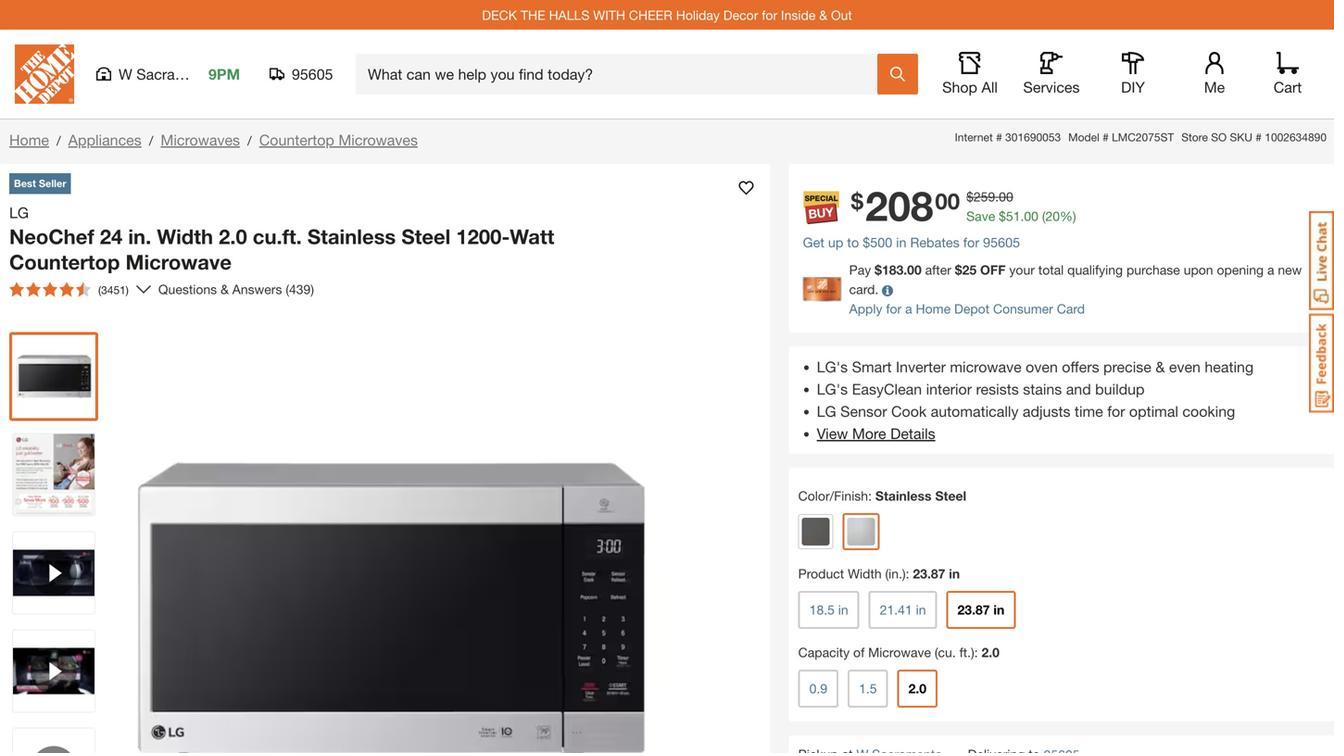 Task type: describe. For each thing, give the bounding box(es) containing it.
1 horizontal spatial home
[[916, 301, 951, 316]]

& inside lg's smart inverter microwave oven offers precise & even heating lg's easyclean interior resists stains and buildup lg sensor cook automatically adjusts time for optimal cooking view more details
[[1156, 358, 1166, 376]]

questions
[[158, 282, 217, 297]]

3 # from the left
[[1256, 131, 1262, 144]]

$ 208 00
[[852, 181, 960, 230]]

(cu.
[[935, 645, 956, 660]]

width inside lg neochef 24 in. width 2.0 cu.ft. stainless steel 1200-watt countertop microwave
[[157, 224, 213, 249]]

best seller
[[14, 178, 66, 190]]

4.5 stars image
[[9, 282, 91, 297]]

after
[[926, 262, 952, 278]]

steel inside lg neochef 24 in. width 2.0 cu.ft. stainless steel 1200-watt countertop microwave
[[402, 224, 451, 249]]

color/finish : stainless steel
[[799, 488, 967, 504]]

lmc2075st
[[1112, 131, 1175, 144]]

home / appliances / microwaves / countertop microwaves
[[9, 131, 418, 149]]

in for 18.5 in
[[839, 602, 849, 618]]

in.
[[128, 224, 151, 249]]

(3451) link
[[2, 275, 151, 304]]

0 vertical spatial &
[[820, 7, 828, 22]]

2.0 inside lg neochef 24 in. width 2.0 cu.ft. stainless steel 1200-watt countertop microwave
[[219, 224, 247, 249]]

1.5
[[859, 681, 877, 696]]

diy button
[[1104, 52, 1163, 96]]

6049983490001 image
[[13, 631, 95, 712]]

all
[[982, 78, 998, 96]]

cart link
[[1268, 52, 1309, 96]]

new
[[1279, 262, 1303, 278]]

$ right after
[[955, 262, 963, 278]]

deck the halls with cheer holiday decor for inside & out link
[[482, 7, 853, 22]]

cook
[[892, 403, 927, 420]]

1 # from the left
[[997, 131, 1003, 144]]

ft.)
[[960, 645, 975, 660]]

$ up save
[[967, 189, 974, 204]]

0.9 button
[[799, 670, 839, 708]]

get up to $500 in  rebates for 95605 button
[[803, 235, 1021, 250]]

consumer
[[994, 301, 1054, 316]]

23.87 inside 23.87 in 'button'
[[958, 602, 990, 618]]

decor
[[724, 7, 759, 22]]

model
[[1069, 131, 1100, 144]]

total
[[1039, 262, 1064, 278]]

easyclean
[[852, 380, 922, 398]]

1 horizontal spatial 00
[[999, 189, 1014, 204]]

lg inside lg neochef 24 in. width 2.0 cu.ft. stainless steel 1200-watt countertop microwave
[[9, 204, 29, 222]]

rebates
[[911, 235, 960, 250]]

stainless inside lg neochef 24 in. width 2.0 cu.ft. stainless steel 1200-watt countertop microwave
[[308, 224, 396, 249]]

2 / from the left
[[149, 133, 153, 148]]

(in.)
[[886, 566, 906, 582]]

precise
[[1104, 358, 1152, 376]]

0 horizontal spatial 23.87
[[913, 566, 946, 582]]

(439)
[[286, 282, 314, 297]]

your
[[1010, 262, 1035, 278]]

cart
[[1274, 78, 1303, 96]]

1 horizontal spatial stainless
[[876, 488, 932, 504]]

2 horizontal spatial :
[[975, 645, 978, 660]]

23.87 in
[[958, 602, 1005, 618]]

out
[[831, 7, 853, 22]]

1 lg's from the top
[[817, 358, 848, 376]]

appliances link
[[68, 131, 142, 149]]

opening
[[1217, 262, 1264, 278]]

get up to $500 in  rebates for 95605
[[803, 235, 1021, 250]]

internet # 301690053 model # lmc2075st store so sku # 1002634890
[[955, 131, 1327, 144]]

183.00
[[882, 262, 922, 278]]

259
[[974, 189, 996, 204]]

0 horizontal spatial home
[[9, 131, 49, 149]]

info image
[[883, 285, 894, 296]]

apply
[[850, 301, 883, 316]]

internet
[[955, 131, 993, 144]]

%)
[[1060, 208, 1077, 224]]

5480536719001 image
[[13, 533, 95, 614]]

time
[[1075, 403, 1104, 420]]

product width (in.) : 23.87 in
[[799, 566, 960, 582]]

qualifying
[[1068, 262, 1124, 278]]

301690053
[[1006, 131, 1061, 144]]

shop
[[943, 78, 978, 96]]

in for 21.41 in
[[916, 602, 926, 618]]

$ right pay
[[875, 262, 882, 278]]

card.
[[850, 282, 879, 297]]

heating
[[1205, 358, 1254, 376]]

deck the halls with cheer holiday decor for inside & out
[[482, 7, 853, 22]]

21.41 in
[[880, 602, 926, 618]]

$ 259 . 00 save $ 51 . 00 ( 20 %)
[[967, 189, 1077, 224]]

3 / from the left
[[248, 133, 252, 148]]

for up 25
[[964, 235, 980, 250]]

view
[[817, 425, 849, 443]]

for down info icon
[[886, 301, 902, 316]]

1.5 button
[[848, 670, 889, 708]]

deck
[[482, 7, 517, 22]]

apply for a home depot consumer card
[[850, 301, 1085, 316]]

buildup
[[1096, 380, 1145, 398]]

countertop microwaves link
[[259, 131, 418, 149]]

w
[[119, 65, 132, 83]]

appliances
[[68, 131, 142, 149]]

get
[[803, 235, 825, 250]]

even
[[1170, 358, 1201, 376]]

details
[[891, 425, 936, 443]]

25
[[963, 262, 977, 278]]

stains
[[1023, 380, 1063, 398]]

up
[[829, 235, 844, 250]]

0 horizontal spatial :
[[869, 488, 872, 504]]

apply for a home depot consumer card link
[[850, 301, 1085, 316]]

20
[[1046, 208, 1060, 224]]

inside
[[781, 7, 816, 22]]



Task type: vqa. For each thing, say whether or not it's contained in the screenshot.
bottommost Countertop
yes



Task type: locate. For each thing, give the bounding box(es) containing it.
2 # from the left
[[1103, 131, 1109, 144]]

cu.ft.
[[253, 224, 302, 249]]

95605 up off
[[984, 235, 1021, 250]]

2 horizontal spatial 2.0
[[982, 645, 1000, 660]]

inverter
[[896, 358, 946, 376]]

a left new
[[1268, 262, 1275, 278]]

95605 up countertop microwaves link
[[292, 65, 333, 83]]

lg's smart inverter microwave oven offers precise & even heating lg's easyclean interior resists stains and buildup lg sensor cook automatically adjusts time for optimal cooking view more details
[[817, 358, 1254, 443]]

home left the "depot"
[[916, 301, 951, 316]]

1 vertical spatial lg
[[817, 403, 837, 420]]

lg's up sensor
[[817, 380, 848, 398]]

the home depot logo image
[[15, 44, 74, 104]]

lg's left "smart"
[[817, 358, 848, 376]]

1 horizontal spatial steel
[[936, 488, 967, 504]]

answers
[[232, 282, 282, 297]]

interior
[[927, 380, 972, 398]]

(3451)
[[98, 284, 129, 297]]

2.0 button
[[898, 670, 938, 708]]

1 horizontal spatial :
[[906, 566, 910, 582]]

stainless steel image
[[848, 518, 876, 546]]

2.0 down capacity of microwave (cu. ft.) : 2.0
[[909, 681, 927, 696]]

me
[[1205, 78, 1226, 96]]

0 horizontal spatial &
[[221, 282, 229, 297]]

& left even
[[1156, 358, 1166, 376]]

& left out
[[820, 7, 828, 22]]

(3451) button
[[2, 275, 136, 304]]

1 vertical spatial countertop
[[9, 250, 120, 274]]

capacity of microwave (cu. ft.) : 2.0
[[799, 645, 1000, 660]]

2.0 left cu.ft.
[[219, 224, 247, 249]]

steel down details
[[936, 488, 967, 504]]

0 horizontal spatial steel
[[402, 224, 451, 249]]

1 horizontal spatial #
[[1103, 131, 1109, 144]]

1 vertical spatial home
[[916, 301, 951, 316]]

23.87 in button
[[947, 591, 1016, 629]]

0 horizontal spatial 00
[[936, 188, 960, 214]]

0 vertical spatial 95605
[[292, 65, 333, 83]]

lg neochef 24 in. width 2.0 cu.ft. stainless steel 1200-watt countertop microwave
[[9, 204, 555, 274]]

1 vertical spatial 2.0
[[982, 645, 1000, 660]]

2 vertical spatial 2.0
[[909, 681, 927, 696]]

pay $ 183.00 after $ 25 off
[[850, 262, 1006, 278]]

: right (cu.
[[975, 645, 978, 660]]

with
[[593, 7, 626, 22]]

live chat image
[[1310, 211, 1335, 311]]

#
[[997, 131, 1003, 144], [1103, 131, 1109, 144], [1256, 131, 1262, 144]]

home up best
[[9, 131, 49, 149]]

seller
[[39, 178, 66, 190]]

1 vertical spatial a
[[906, 301, 913, 316]]

$ inside $ 208 00
[[852, 188, 864, 214]]

0 horizontal spatial /
[[57, 133, 61, 148]]

0 horizontal spatial 95605
[[292, 65, 333, 83]]

me button
[[1186, 52, 1245, 96]]

2.0 right ft.)
[[982, 645, 1000, 660]]

a inside your total qualifying purchase upon opening a new card.
[[1268, 262, 1275, 278]]

for left inside
[[762, 7, 778, 22]]

2 vertical spatial &
[[1156, 358, 1166, 376]]

1 vertical spatial stainless
[[876, 488, 932, 504]]

9pm
[[209, 65, 240, 83]]

0 vertical spatial :
[[869, 488, 872, 504]]

sku
[[1230, 131, 1253, 144]]

2 horizontal spatial &
[[1156, 358, 1166, 376]]

95605 inside 95605 button
[[292, 65, 333, 83]]

microwave inside lg neochef 24 in. width 2.0 cu.ft. stainless steel 1200-watt countertop microwave
[[126, 250, 232, 274]]

0 vertical spatial microwave
[[126, 250, 232, 274]]

00 inside $ 208 00
[[936, 188, 960, 214]]

0 horizontal spatial .
[[996, 189, 999, 204]]

# right internet
[[997, 131, 1003, 144]]

2 lg's from the top
[[817, 380, 848, 398]]

$ right save
[[999, 208, 1007, 224]]

2 vertical spatial :
[[975, 645, 978, 660]]

1 horizontal spatial lg
[[817, 403, 837, 420]]

width right in.
[[157, 224, 213, 249]]

for down buildup
[[1108, 403, 1126, 420]]

microwave
[[950, 358, 1022, 376]]

0 horizontal spatial a
[[906, 301, 913, 316]]

:
[[869, 488, 872, 504], [906, 566, 910, 582], [975, 645, 978, 660]]

optimal
[[1130, 403, 1179, 420]]

holiday
[[676, 7, 720, 22]]

2 horizontal spatial 00
[[1025, 208, 1039, 224]]

23.87 up ft.)
[[958, 602, 990, 618]]

1 vertical spatial width
[[848, 566, 882, 582]]

1 / from the left
[[57, 133, 61, 148]]

shop all button
[[941, 52, 1000, 96]]

w sacramento 9pm
[[119, 65, 240, 83]]

store
[[1182, 131, 1209, 144]]

0 vertical spatial 2.0
[[219, 224, 247, 249]]

purchase
[[1127, 262, 1181, 278]]

What can we help you find today? search field
[[368, 55, 877, 94]]

1 horizontal spatial microwaves
[[339, 131, 418, 149]]

# right sku
[[1256, 131, 1262, 144]]

18.5
[[810, 602, 835, 618]]

stainless
[[308, 224, 396, 249], [876, 488, 932, 504]]

capacity
[[799, 645, 850, 660]]

95605 button
[[270, 65, 334, 83]]

1 microwaves from the left
[[161, 131, 240, 149]]

2 horizontal spatial #
[[1256, 131, 1262, 144]]

2.0 inside button
[[909, 681, 927, 696]]

1 horizontal spatial &
[[820, 7, 828, 22]]

208
[[866, 181, 934, 230]]

0 horizontal spatial microwaves
[[161, 131, 240, 149]]

questions & answers (439)
[[158, 282, 314, 297]]

0 vertical spatial home
[[9, 131, 49, 149]]

view more details link
[[817, 425, 936, 443]]

halls
[[549, 7, 590, 22]]

1 horizontal spatial 23.87
[[958, 602, 990, 618]]

1 horizontal spatial a
[[1268, 262, 1275, 278]]

card
[[1057, 301, 1085, 316]]

resists
[[977, 380, 1019, 398]]

00 up 51
[[999, 189, 1014, 204]]

# right model
[[1103, 131, 1109, 144]]

23.87 right (in.)
[[913, 566, 946, 582]]

in for 23.87 in
[[994, 602, 1005, 618]]

2 horizontal spatial /
[[248, 133, 252, 148]]

1 vertical spatial lg's
[[817, 380, 848, 398]]

0 horizontal spatial width
[[157, 224, 213, 249]]

width
[[157, 224, 213, 249], [848, 566, 882, 582]]

.
[[996, 189, 999, 204], [1021, 208, 1025, 224]]

countertop down 95605 button
[[259, 131, 335, 149]]

lg's
[[817, 358, 848, 376], [817, 380, 848, 398]]

2.0
[[219, 224, 247, 249], [982, 645, 1000, 660], [909, 681, 927, 696]]

best
[[14, 178, 36, 190]]

2 microwaves from the left
[[339, 131, 418, 149]]

sacramento
[[136, 65, 217, 83]]

depot
[[955, 301, 990, 316]]

smart
[[852, 358, 892, 376]]

stainless steel lg countertop microwaves lmc2075st 64.0 image
[[13, 336, 95, 418]]

automatically
[[931, 403, 1019, 420]]

stainless down details
[[876, 488, 932, 504]]

in inside 'button'
[[994, 602, 1005, 618]]

95605
[[292, 65, 333, 83], [984, 235, 1021, 250]]

0 vertical spatial 23.87
[[913, 566, 946, 582]]

0 vertical spatial lg
[[9, 204, 29, 222]]

1 vertical spatial &
[[221, 282, 229, 297]]

countertop inside lg neochef 24 in. width 2.0 cu.ft. stainless steel 1200-watt countertop microwave
[[9, 250, 120, 274]]

apply now image
[[803, 277, 850, 302]]

black stainless steel image
[[802, 518, 830, 546]]

0 vertical spatial width
[[157, 224, 213, 249]]

0 horizontal spatial stainless
[[308, 224, 396, 249]]

0.9
[[810, 681, 828, 696]]

23.87
[[913, 566, 946, 582], [958, 602, 990, 618]]

1 horizontal spatial microwave
[[869, 645, 932, 660]]

1 vertical spatial microwave
[[869, 645, 932, 660]]

0 vertical spatial .
[[996, 189, 999, 204]]

save
[[967, 208, 996, 224]]

18.5 in button
[[799, 591, 860, 629]]

lg down best
[[9, 204, 29, 222]]

0 vertical spatial a
[[1268, 262, 1275, 278]]

1 horizontal spatial /
[[149, 133, 153, 148]]

&
[[820, 7, 828, 22], [221, 282, 229, 297], [1156, 358, 1166, 376]]

: up stainless steel icon
[[869, 488, 872, 504]]

1 horizontal spatial 2.0
[[909, 681, 927, 696]]

51
[[1007, 208, 1021, 224]]

/ right the microwaves link
[[248, 133, 252, 148]]

1 horizontal spatial .
[[1021, 208, 1025, 224]]

00 left (
[[1025, 208, 1039, 224]]

for inside lg's smart inverter microwave oven offers precise & even heating lg's easyclean interior resists stains and buildup lg sensor cook automatically adjusts time for optimal cooking view more details
[[1108, 403, 1126, 420]]

width left (in.)
[[848, 566, 882, 582]]

0 horizontal spatial countertop
[[9, 250, 120, 274]]

1 vertical spatial .
[[1021, 208, 1025, 224]]

301690053_s01 image
[[13, 729, 95, 754]]

1 horizontal spatial 95605
[[984, 235, 1021, 250]]

stainless up (439)
[[308, 224, 396, 249]]

0 horizontal spatial 2.0
[[219, 224, 247, 249]]

oven
[[1026, 358, 1058, 376]]

00
[[936, 188, 960, 214], [999, 189, 1014, 204], [1025, 208, 1039, 224]]

1 vertical spatial 95605
[[984, 235, 1021, 250]]

0 vertical spatial steel
[[402, 224, 451, 249]]

& left the "answers"
[[221, 282, 229, 297]]

0 vertical spatial countertop
[[259, 131, 335, 149]]

/ right appliances link
[[149, 133, 153, 148]]

21.41
[[880, 602, 913, 618]]

steel left 1200-
[[402, 224, 451, 249]]

21.41 in button
[[869, 591, 938, 629]]

1 horizontal spatial countertop
[[259, 131, 335, 149]]

lg
[[9, 204, 29, 222], [817, 403, 837, 420]]

and
[[1067, 380, 1092, 398]]

$
[[852, 188, 864, 214], [967, 189, 974, 204], [999, 208, 1007, 224], [875, 262, 882, 278], [955, 262, 963, 278]]

upon
[[1184, 262, 1214, 278]]

1002634890
[[1265, 131, 1327, 144]]

0 horizontal spatial lg
[[9, 204, 29, 222]]

0 vertical spatial stainless
[[308, 224, 396, 249]]

lg inside lg's smart inverter microwave oven offers precise & even heating lg's easyclean interior resists stains and buildup lg sensor cook automatically adjusts time for optimal cooking view more details
[[817, 403, 837, 420]]

more
[[853, 425, 887, 443]]

to
[[848, 235, 859, 250]]

microwave
[[126, 250, 232, 274], [869, 645, 932, 660]]

18.5 in
[[810, 602, 849, 618]]

pay
[[850, 262, 872, 278]]

neochef
[[9, 224, 94, 249]]

0 horizontal spatial #
[[997, 131, 1003, 144]]

: up 21.41 in
[[906, 566, 910, 582]]

microwave up "questions"
[[126, 250, 232, 274]]

sensor
[[841, 403, 888, 420]]

1 horizontal spatial width
[[848, 566, 882, 582]]

countertop up (3451) button
[[9, 250, 120, 274]]

0 horizontal spatial microwave
[[126, 250, 232, 274]]

00 left save
[[936, 188, 960, 214]]

microwaves link
[[161, 131, 240, 149]]

watt
[[510, 224, 555, 249]]

1 vertical spatial steel
[[936, 488, 967, 504]]

1 vertical spatial 23.87
[[958, 602, 990, 618]]

stainless steel lg countertop microwaves lmc2075st e1.1 image
[[13, 434, 95, 516]]

0 vertical spatial lg's
[[817, 358, 848, 376]]

/ right home link
[[57, 133, 61, 148]]

a down "183.00"
[[906, 301, 913, 316]]

$ up to
[[852, 188, 864, 214]]

color/finish
[[799, 488, 869, 504]]

lg up view
[[817, 403, 837, 420]]

offers
[[1063, 358, 1100, 376]]

1 vertical spatial :
[[906, 566, 910, 582]]

microwave up 2.0 button
[[869, 645, 932, 660]]

feedback link image
[[1310, 313, 1335, 413]]



